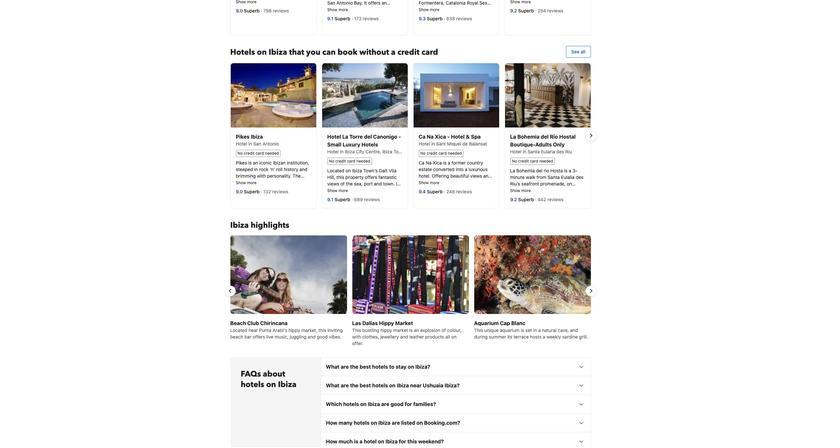 Task type: describe. For each thing, give the bounding box(es) containing it.
antonio
[[263, 141, 279, 146]]

'n'
[[270, 167, 275, 172]]

on inside what are the best hotels on ibiza near ushuaia ibiza? dropdown button
[[389, 383, 396, 388]]

minute
[[510, 174, 525, 180]]

ibiza? inside dropdown button
[[415, 364, 430, 370]]

juggling
[[290, 334, 307, 340]]

all inside las dalias hippy market this bustling hippy market is an explosion of colour, with clothes, jewellery and leather products all on offer.
[[446, 334, 450, 340]]

on inside how much is a hotel on ibiza for this weekend? dropdown button
[[378, 439, 384, 445]]

beautiful
[[451, 173, 469, 179]]

families?
[[413, 401, 436, 407]]

more up 9.1 superb 173 reviews
[[339, 7, 348, 12]]

and inside las dalias hippy market this bustling hippy market is an explosion of colour, with clothes, jewellery and leather products all on offer.
[[400, 334, 408, 340]]

show up 9.1 superb 173 reviews
[[327, 7, 337, 12]]

all inside ca na xica is a former country estate converted into a luxurious hotel. offering beautiful views and a swimming pool, its spacious, stylish suites all have private terraces or balconies.
[[447, 186, 452, 192]]

next image
[[587, 132, 595, 140]]

show more up 9.1 superb 173 reviews
[[327, 7, 348, 12]]

reviews for 838
[[456, 16, 472, 21]]

is inside ca na xica is a former country estate converted into a luxurious hotel. offering beautiful views and a swimming pool, its spacious, stylish suites all have private terraces or balconies.
[[443, 160, 447, 166]]

leather
[[409, 334, 424, 340]]

pikes ibiza, hotel in san antonio image
[[231, 63, 316, 127]]

offers inside beach club chirincana located near punta arabi's hippy market, this inviting beach bar offers live music, juggling and good vibes.
[[253, 334, 265, 340]]

ca na xica is a former country estate converted into a luxurious hotel. offering beautiful views and a swimming pool, its spacious, stylish suites all have private terraces or balconies.
[[419, 160, 491, 198]]

rated superb element for 132 reviews
[[244, 189, 261, 194]]

coast.
[[535, 188, 548, 193]]

and inside pikes is an iconic ibizan institution, steeped in rock 'n' roll history and brimming with personality.
[[300, 167, 307, 172]]

card for adults
[[530, 159, 538, 164]]

show more for la bohemia del rio hostal boutique-adults only
[[510, 188, 531, 193]]

des inside la bohemia del rio hosta is a 3- minute walk from santa eulalia des riu's seafront promenade, on ibiza's east coast. it offers stylish rooms and an attractive garden with a pool.
[[576, 174, 584, 180]]

a left pool.
[[520, 201, 523, 206]]

reviews for 173
[[363, 16, 379, 21]]

offers inside la bohemia del rio hosta is a 3- minute walk from santa eulalia des riu's seafront promenade, on ibiza's east coast. it offers stylish rooms and an attractive garden with a pool.
[[553, 188, 566, 193]]

&
[[466, 134, 470, 140]]

riu
[[565, 149, 572, 154]]

a right without
[[391, 47, 396, 58]]

miquel
[[447, 141, 461, 146]]

a up converted
[[448, 160, 450, 166]]

and inside ca na xica is a former country estate converted into a luxurious hotel. offering beautiful views and a swimming pool, its spacious, stylish suites all have private terraces or balconies.
[[483, 173, 491, 179]]

beach
[[230, 334, 243, 340]]

on inside la bohemia del rio hosta is a 3- minute walk from santa eulalia des riu's seafront promenade, on ibiza's east coast. it offers stylish rooms and an attractive garden with a pool.
[[567, 181, 572, 187]]

reviews for 248
[[456, 189, 472, 194]]

city
[[356, 149, 364, 154]]

show more for ca na xica - hotel & spa
[[419, 180, 440, 185]]

faqs
[[241, 369, 261, 380]]

in inside pikes is an iconic ibizan institution, steeped in rock 'n' roll history and brimming with personality.
[[254, 167, 258, 172]]

about
[[263, 369, 285, 380]]

and inside aquarium cap blanc this unique aquarium is set in a natural cave, and during summer its terrace hosts a weekly sardine grill.
[[570, 328, 578, 333]]

reviews for 442
[[548, 197, 564, 202]]

temple,
[[254, 186, 269, 192]]

rated superb element for 689 reviews
[[335, 197, 352, 202]]

is inside la bohemia del rio hosta is a 3- minute walk from santa eulalia des riu's seafront promenade, on ibiza's east coast. it offers stylish rooms and an attractive garden with a pool.
[[564, 168, 568, 173]]

pikes for ibiza
[[236, 134, 250, 140]]

and left air-
[[371, 188, 379, 193]]

views inside located on ibiza town's dalt vila hill, this property offers fantastic views of the sea, port and town. it offers late breakfast and air- conditioned rooms.
[[327, 181, 339, 187]]

with inside pikes is an iconic ibizan institution, steeped in rock 'n' roll history and brimming with personality.
[[257, 173, 266, 179]]

del for is
[[536, 168, 543, 173]]

eulalia
[[561, 174, 575, 180]]

are left listed
[[392, 420, 400, 426]]

music,
[[275, 334, 289, 340]]

located on ibiza town's dalt vila hill, this property offers fantastic views of the sea, port and town. it offers late breakfast and air- conditioned rooms.
[[327, 168, 399, 200]]

offers up 'conditioned'
[[327, 188, 340, 193]]

des inside la bohemia del rio hostal boutique-adults only hotel in santa eularia des riu
[[557, 149, 564, 154]]

luxurious
[[469, 167, 488, 172]]

bar
[[245, 334, 252, 340]]

dalias
[[362, 320, 378, 326]]

show for hotel la torre del canonigo - small luxury hotels
[[327, 188, 337, 193]]

promenade,
[[540, 181, 566, 187]]

its inside aquarium cap blanc this unique aquarium is set in a natural cave, and during summer its terrace hosts a weekly sardine grill.
[[507, 334, 512, 340]]

on inside faqs about hotels on ibiza
[[266, 379, 276, 390]]

838
[[446, 16, 455, 21]]

na for is
[[426, 160, 432, 166]]

the inside located on ibiza town's dalt vila hill, this property offers fantastic views of the sea, port and town. it offers late breakfast and air- conditioned rooms.
[[346, 181, 353, 187]]

to
[[389, 364, 395, 370]]

of inside las dalias hippy market this bustling hippy market is an explosion of colour, with clothes, jewellery and leather products all on offer.
[[442, 328, 446, 333]]

boutique-
[[510, 142, 535, 147]]

9.4 superb 248 reviews
[[419, 189, 474, 194]]

is inside las dalias hippy market this bustling hippy market is an explosion of colour, with clothes, jewellery and leather products all on offer.
[[409, 328, 413, 333]]

with inside las dalias hippy market this bustling hippy market is an explosion of colour, with clothes, jewellery and leather products all on offer.
[[352, 334, 361, 340]]

on inside which hotels on ibiza are good for families? dropdown button
[[360, 401, 367, 407]]

live
[[266, 334, 273, 340]]

town.
[[383, 181, 395, 187]]

from 689 reviews element
[[352, 197, 381, 202]]

hotel up small
[[327, 134, 341, 140]]

442
[[538, 197, 546, 202]]

hotel
[[364, 439, 377, 445]]

card for small
[[347, 159, 355, 164]]

what for what are the best hotels on ibiza near ushuaia ibiza?
[[326, 383, 340, 388]]

from 132 reviews element
[[261, 189, 290, 194]]

what are the best hotels to stay on ibiza? button
[[321, 358, 591, 376]]

rated superb element for 173 reviews
[[335, 16, 352, 21]]

hotels inside dropdown button
[[372, 383, 388, 388]]

is inside dropdown button
[[354, 439, 358, 445]]

market
[[395, 320, 413, 326]]

las dalias hippy market image
[[352, 235, 469, 352]]

scored 9.1 element for 9.1 superb 173 reviews
[[327, 16, 335, 21]]

dalt
[[379, 168, 388, 173]]

what for what are the best hotels to stay on ibiza?
[[326, 364, 340, 370]]

rock
[[259, 167, 269, 172]]

santa inside la bohemia del rio hostal boutique-adults only hotel in santa eularia des riu
[[528, 149, 540, 154]]

689
[[354, 197, 363, 202]]

converted
[[433, 167, 455, 172]]

san
[[253, 141, 261, 146]]

- inside ca na xica - hotel & spa hotel in sant miquel de balansat
[[447, 134, 450, 140]]

best for on
[[360, 383, 371, 388]]

canonigo
[[373, 134, 397, 140]]

town
[[394, 149, 405, 154]]

hotels inside faqs about hotels on ibiza
[[241, 379, 264, 390]]

from 798 reviews element
[[261, 8, 290, 13]]

which
[[326, 401, 342, 407]]

of for genius
[[278, 186, 283, 192]]

show more up scored 9.3 element
[[419, 7, 440, 12]]

in inside la bohemia del rio hostal boutique-adults only hotel in santa eularia des riu
[[523, 149, 527, 154]]

former
[[452, 160, 466, 166]]

town's
[[363, 168, 378, 173]]

la bohemia del rio hostal boutique-adults only hotel in santa eularia des riu
[[510, 134, 576, 154]]

9.1 for 9.1 superb 173 reviews
[[327, 16, 334, 21]]

are down the 'what are the best hotels on ibiza near ushuaia ibiza?'
[[381, 401, 389, 407]]

hotel down small
[[327, 149, 339, 154]]

summer
[[489, 334, 506, 340]]

a down 'hotel.'
[[419, 180, 421, 185]]

punta
[[259, 328, 271, 333]]

it inside la bohemia del rio hosta is a 3- minute walk from santa eulalia des riu's seafront promenade, on ibiza's east coast. it offers stylish rooms and an attractive garden with a pool.
[[549, 188, 552, 193]]

needed for hotel
[[448, 151, 462, 156]]

ibiza highlights section
[[225, 235, 596, 352]]

in inside aquarium cap blanc this unique aquarium is set in a natural cave, and during summer its terrace hosts a weekly sardine grill.
[[533, 328, 537, 333]]

a up hosts
[[538, 328, 541, 333]]

sant
[[436, 141, 446, 146]]

0 vertical spatial hotels
[[230, 47, 255, 58]]

254
[[538, 8, 546, 13]]

hotel left sant
[[419, 141, 430, 146]]

ibiza inside located on ibiza town's dalt vila hill, this property offers fantastic views of the sea, port and town. it offers late breakfast and air- conditioned rooms.
[[352, 168, 362, 173]]

scored 9.2 element for 9.2 superb 442 reviews
[[510, 197, 518, 202]]

ca for is
[[419, 160, 425, 166]]

colour,
[[447, 328, 462, 333]]

fantastic
[[379, 174, 397, 180]]

rio
[[550, 134, 558, 140]]

are inside dropdown button
[[341, 383, 349, 388]]

more up 9.3 superb 838 reviews
[[430, 7, 440, 12]]

market
[[393, 328, 408, 333]]

hotel,
[[286, 180, 297, 185]]

adults
[[535, 142, 552, 147]]

small
[[327, 142, 341, 147]]

hotel la torre del canonigo - small luxury hotels hotel in ibiza city centre, ibiza town
[[327, 134, 405, 154]]

ibiza highlights
[[230, 220, 289, 231]]

more for pikes ibiza
[[247, 180, 257, 185]]

cave,
[[558, 328, 569, 333]]

173
[[354, 16, 362, 21]]

this inside located on ibiza town's dalt vila hill, this property offers fantastic views of the sea, port and town. it offers late breakfast and air- conditioned rooms.
[[337, 174, 344, 180]]

offering
[[432, 173, 449, 179]]

next image
[[587, 287, 595, 295]]

show more button up 9.1 superb 173 reviews
[[327, 6, 348, 12]]

of for the
[[340, 181, 345, 187]]

no for ca na xica - hotel & spa
[[420, 151, 426, 156]]

show more for hotel la torre del canonigo - small luxury hotels
[[327, 188, 348, 193]]

views inside ca na xica is a former country estate converted into a luxurious hotel. offering beautiful views and a swimming pool, its spacious, stylish suites all have private terraces or balconies.
[[470, 173, 482, 179]]

this inside dropdown button
[[408, 439, 417, 445]]

show more button for pikes ibiza
[[236, 180, 257, 185]]

0 vertical spatial all
[[581, 49, 586, 54]]

ibiza's
[[510, 188, 524, 193]]

and up air-
[[374, 181, 382, 187]]

grill.
[[579, 334, 588, 340]]

ca na xica - hotel & spa, hotel in sant miquel de balansat image
[[414, 63, 499, 127]]

located inside located on ibiza town's dalt vila hill, this property offers fantastic views of the sea, port and town. it offers late breakfast and air- conditioned rooms.
[[327, 168, 344, 173]]

which hotels on ibiza are good for families? button
[[321, 395, 591, 413]]

superb for 798 reviews
[[244, 8, 260, 13]]

a left 3-
[[569, 168, 571, 173]]

show up scored 9.3 element
[[419, 7, 429, 12]]

how much is a hotel on ibiza for this weekend?
[[326, 439, 444, 445]]

stylish inside la bohemia del rio hosta is a 3- minute walk from santa eulalia des riu's seafront promenade, on ibiza's east coast. it offers stylish rooms and an attractive garden with a pool.
[[567, 188, 581, 193]]

genius
[[284, 186, 298, 192]]

that
[[289, 47, 304, 58]]

brimming
[[236, 173, 256, 179]]

superb for 254 reviews
[[518, 8, 534, 13]]

suites
[[434, 186, 446, 192]]

luxury
[[343, 142, 360, 147]]

hotels inside hotel la torre del canonigo - small luxury hotels hotel in ibiza city centre, ibiza town
[[362, 142, 378, 147]]

ca for -
[[419, 134, 426, 140]]

beach club chirincana image
[[230, 235, 347, 352]]

9.0 for 9.0 superb 798 reviews
[[236, 8, 243, 13]]

no credit card needed for torre
[[329, 159, 370, 164]]

late
[[341, 188, 349, 193]]

9.2 superb 254 reviews
[[510, 8, 565, 13]]

pikes for is
[[236, 160, 247, 166]]

show more button for hotel la torre del canonigo - small luxury hotels
[[327, 188, 348, 193]]

you
[[306, 47, 321, 58]]

highlights
[[251, 220, 289, 231]]

a right 'into'
[[465, 167, 467, 172]]

scored 9.3 element
[[419, 16, 427, 21]]

balansat
[[469, 141, 487, 146]]

is inside pikes is an iconic ibizan institution, steeped in rock 'n' roll history and brimming with personality.
[[248, 160, 252, 166]]

santa inside la bohemia del rio hosta is a 3- minute walk from santa eulalia des riu's seafront promenade, on ibiza's east coast. it offers stylish rooms and an attractive garden with a pool.
[[548, 174, 560, 180]]

aquarium cap blanc this unique aquarium is set in a natural cave, and during summer its terrace hosts a weekly sardine grill.
[[474, 320, 588, 340]]

a right hosts
[[543, 334, 545, 340]]

las dalias hippy market this bustling hippy market is an explosion of colour, with clothes, jewellery and leather products all on offer.
[[352, 320, 462, 346]]

an inside pikes is an iconic ibizan institution, steeped in rock 'n' roll history and brimming with personality.
[[253, 160, 258, 166]]

hosta
[[551, 168, 563, 173]]

this inside beach club chirincana located near punta arabi's hippy market, this inviting beach bar offers live music, juggling and good vibes.
[[319, 328, 326, 333]]

hotel inside 'pikes ibiza hotel in san antonio'
[[236, 141, 247, 146]]

balconies.
[[443, 193, 465, 198]]

- inside hotel la torre del canonigo - small luxury hotels hotel in ibiza city centre, ibiza town
[[399, 134, 401, 140]]

9.4
[[419, 189, 426, 194]]

but
[[299, 180, 306, 185]]

its inside ca na xica is a former country estate converted into a luxurious hotel. offering beautiful views and a swimming pool, its spacious, stylish suites all have private terraces or balconies.
[[457, 180, 462, 185]]

from 838 reviews element
[[444, 16, 474, 21]]

bustling
[[362, 328, 379, 333]]



Task type: locate. For each thing, give the bounding box(es) containing it.
hippy up juggling
[[289, 328, 300, 333]]

all
[[581, 49, 586, 54], [447, 186, 452, 192], [446, 334, 450, 340]]

is inside the pikes is not exactly the hotel, but rather a temple, full of genius energy accumulated through...
[[248, 180, 252, 185]]

rated superb element down late
[[335, 197, 352, 202]]

many
[[339, 420, 353, 426]]

ibiza inside dropdown button
[[397, 383, 409, 388]]

1 horizontal spatial views
[[470, 173, 482, 179]]

show
[[327, 7, 337, 12], [419, 7, 429, 12], [236, 180, 246, 185], [419, 180, 429, 185], [327, 188, 337, 193], [510, 188, 520, 193]]

pikes inside 'pikes ibiza hotel in san antonio'
[[236, 134, 250, 140]]

la inside hotel la torre del canonigo - small luxury hotels hotel in ibiza city centre, ibiza town
[[342, 134, 348, 140]]

9.1 for 9.1 superb 689 reviews
[[327, 197, 334, 202]]

air-
[[380, 188, 387, 193]]

0 horizontal spatial santa
[[528, 149, 540, 154]]

in right set
[[533, 328, 537, 333]]

scored 9.2 element
[[510, 8, 518, 13], [510, 197, 518, 202]]

rooms
[[510, 194, 524, 200]]

show more button
[[327, 6, 348, 12], [419, 6, 440, 12], [236, 180, 257, 185], [419, 180, 440, 185], [327, 188, 348, 193], [510, 188, 531, 193]]

this inside las dalias hippy market this bustling hippy market is an explosion of colour, with clothes, jewellery and leather products all on offer.
[[352, 328, 361, 333]]

show for ca na xica - hotel & spa
[[419, 180, 429, 185]]

a
[[391, 47, 396, 58], [448, 160, 450, 166], [465, 167, 467, 172], [569, 168, 571, 173], [419, 180, 421, 185], [250, 186, 252, 192], [520, 201, 523, 206], [538, 328, 541, 333], [543, 334, 545, 340], [360, 439, 363, 445]]

1 horizontal spatial ibiza?
[[445, 383, 460, 388]]

1 horizontal spatial hotels
[[362, 142, 378, 147]]

near inside beach club chirincana located near punta arabi's hippy market, this inviting beach bar offers live music, juggling and good vibes.
[[249, 328, 258, 333]]

listed
[[401, 420, 415, 426]]

attractive
[[540, 194, 560, 200]]

in inside hotel la torre del canonigo - small luxury hotels hotel in ibiza city centre, ibiza town
[[340, 149, 344, 154]]

scored 9.1 element
[[327, 16, 335, 21], [327, 197, 335, 202]]

del for boutique-
[[541, 134, 549, 140]]

best for to
[[360, 364, 371, 370]]

much
[[339, 439, 353, 445]]

more for ca na xica - hotel & spa
[[430, 180, 440, 185]]

rated superb element down not
[[244, 189, 261, 194]]

history
[[284, 167, 298, 172]]

needed for canonigo
[[357, 159, 370, 164]]

0 horizontal spatial views
[[327, 181, 339, 187]]

la bohemia del rio hostal boutique-adults only, hotel in santa eularia des riu image
[[505, 63, 591, 127]]

what down "vibes."
[[326, 364, 340, 370]]

located up hill,
[[327, 168, 344, 173]]

rated superb element for 442 reviews
[[518, 197, 535, 202]]

1 horizontal spatial good
[[391, 401, 404, 407]]

more for hotel la torre del canonigo - small luxury hotels
[[339, 188, 348, 193]]

no for la bohemia del rio hostal boutique-adults only
[[512, 159, 517, 164]]

no credit card needed down the city
[[329, 159, 370, 164]]

2 scored 9.1 element from the top
[[327, 197, 335, 202]]

hippy inside beach club chirincana located near punta arabi's hippy market, this inviting beach bar offers live music, juggling and good vibes.
[[289, 328, 300, 333]]

and
[[300, 167, 307, 172], [483, 173, 491, 179], [374, 181, 382, 187], [371, 188, 379, 193], [525, 194, 533, 200], [570, 328, 578, 333], [308, 334, 316, 340], [400, 334, 408, 340]]

1 horizontal spatial located
[[327, 168, 344, 173]]

9.2
[[510, 8, 517, 13], [510, 197, 517, 202]]

from 442 reviews element
[[535, 197, 565, 202]]

0 horizontal spatial an
[[253, 160, 258, 166]]

9.1 superb 689 reviews
[[327, 197, 381, 202]]

9.0 for 9.0 superb 132 reviews
[[236, 189, 243, 194]]

1 vertical spatial ca
[[419, 160, 425, 166]]

show more for pikes ibiza
[[236, 180, 257, 185]]

0 vertical spatial santa
[[528, 149, 540, 154]]

show for la bohemia del rio hostal boutique-adults only
[[510, 188, 520, 193]]

best inside dropdown button
[[360, 364, 371, 370]]

hotels on ibiza that you can book without a credit card region
[[225, 63, 596, 209]]

2 how from the top
[[326, 439, 337, 445]]

this inside aquarium cap blanc this unique aquarium is set in a natural cave, and during summer its terrace hosts a weekly sardine grill.
[[474, 328, 483, 333]]

seafront
[[522, 181, 539, 187]]

vibes.
[[329, 334, 342, 340]]

1 horizontal spatial hippy
[[381, 328, 392, 333]]

hotel left san
[[236, 141, 247, 146]]

0 horizontal spatial this
[[352, 328, 361, 333]]

ibiza inside 'pikes ibiza hotel in san antonio'
[[251, 134, 263, 140]]

ca inside ca na xica - hotel & spa hotel in sant miquel de balansat
[[419, 134, 426, 140]]

of right full
[[278, 186, 283, 192]]

rated superb element
[[244, 8, 261, 13], [518, 8, 535, 13], [335, 16, 352, 21], [427, 16, 444, 21], [244, 189, 261, 194], [427, 189, 444, 194], [335, 197, 352, 202], [518, 197, 535, 202]]

1 scored 9.1 element from the top
[[327, 16, 335, 21]]

offers
[[365, 174, 377, 180], [327, 188, 340, 193], [553, 188, 566, 193], [253, 334, 265, 340]]

1 horizontal spatial of
[[340, 181, 345, 187]]

0 vertical spatial ca
[[419, 134, 426, 140]]

ibiza? inside dropdown button
[[445, 383, 460, 388]]

superb for 248 reviews
[[427, 189, 443, 194]]

9.3 superb 838 reviews
[[419, 16, 474, 21]]

terraces
[[419, 193, 436, 198]]

garden
[[562, 194, 576, 200]]

248
[[447, 189, 455, 194]]

near inside dropdown button
[[410, 383, 422, 388]]

1 vertical spatial located
[[230, 328, 247, 333]]

what are the best hotels on ibiza near ushuaia ibiza? button
[[321, 376, 591, 395]]

hotel la torre del canonigo - small luxury hotels, hotel in ibiza town image
[[322, 63, 408, 127]]

in inside 'pikes ibiza hotel in san antonio'
[[248, 141, 252, 146]]

scored 9.0 element for 9.0 superb 798 reviews
[[236, 8, 244, 13]]

from 254 reviews element
[[535, 8, 565, 13]]

1 vertical spatial xica
[[433, 160, 442, 166]]

weekly
[[547, 334, 561, 340]]

its down the "beautiful"
[[457, 180, 462, 185]]

0 vertical spatial for
[[405, 401, 412, 407]]

inviting
[[328, 328, 343, 333]]

how for how many hotels on ibiza are listed on booking.com?
[[326, 420, 337, 426]]

show more button down 'hotel.'
[[419, 180, 440, 185]]

needed down 'miquel' at top
[[448, 151, 462, 156]]

more down 'seafront'
[[522, 188, 531, 193]]

xica for -
[[435, 134, 446, 140]]

santa up promenade,
[[548, 174, 560, 180]]

0 vertical spatial views
[[470, 173, 482, 179]]

previous image
[[226, 287, 234, 295]]

bohemia for rio
[[518, 134, 540, 140]]

del right torre
[[364, 134, 372, 140]]

accordion control element
[[320, 357, 591, 447]]

on inside what are the best hotels to stay on ibiza? dropdown button
[[408, 364, 414, 370]]

1 horizontal spatial an
[[414, 328, 419, 333]]

with down rooms
[[510, 201, 519, 206]]

offers down "punta"
[[253, 334, 265, 340]]

is left set
[[521, 328, 524, 333]]

in down small
[[340, 149, 344, 154]]

1 vertical spatial des
[[576, 174, 584, 180]]

0 horizontal spatial with
[[257, 173, 266, 179]]

2 scored 9.0 element from the top
[[236, 189, 244, 194]]

superb down swimming at top
[[427, 189, 443, 194]]

2 9.2 from the top
[[510, 197, 517, 202]]

of left colour, at the right bottom of page
[[442, 328, 446, 333]]

1 scored 9.2 element from the top
[[510, 8, 518, 13]]

what up which
[[326, 383, 340, 388]]

1 vertical spatial pikes
[[236, 160, 247, 166]]

see
[[571, 49, 580, 54]]

exactly
[[261, 180, 276, 185]]

the down personality.
[[277, 180, 284, 185]]

hippy down hippy
[[381, 328, 392, 333]]

show more button up scored 9.3 element
[[419, 6, 440, 12]]

1 vertical spatial na
[[426, 160, 432, 166]]

del up from
[[536, 168, 543, 173]]

stylish inside ca na xica is a former country estate converted into a luxurious hotel. offering beautiful views and a swimming pool, its spacious, stylish suites all have private terraces or balconies.
[[419, 186, 432, 192]]

scored 9.2 element down ibiza's
[[510, 197, 518, 202]]

scored 9.0 element
[[236, 8, 244, 13], [236, 189, 244, 194]]

see all
[[571, 49, 586, 54]]

la up boutique- in the right of the page
[[510, 134, 516, 140]]

scored 9.2 element for 9.2 superb 254 reviews
[[510, 8, 518, 13]]

more for la bohemia del rio hostal boutique-adults only
[[522, 188, 531, 193]]

9.0 superb 132 reviews
[[236, 189, 290, 194]]

and down east
[[525, 194, 533, 200]]

its
[[457, 180, 462, 185], [507, 334, 512, 340]]

how many hotels on ibiza are listed on booking.com? button
[[321, 414, 591, 432]]

the inside what are the best hotels on ibiza near ushuaia ibiza? dropdown button
[[350, 383, 359, 388]]

0 vertical spatial pikes
[[236, 134, 250, 140]]

show more down 'hotel.'
[[419, 180, 440, 185]]

good inside beach club chirincana located near punta arabi's hippy market, this inviting beach bar offers live music, juggling and good vibes.
[[317, 334, 328, 340]]

0 vertical spatial 9.2
[[510, 8, 517, 13]]

0 vertical spatial xica
[[435, 134, 446, 140]]

of inside located on ibiza town's dalt vila hill, this property offers fantastic views of the sea, port and town. it offers late breakfast and air- conditioned rooms.
[[340, 181, 345, 187]]

0 vertical spatial des
[[557, 149, 564, 154]]

132
[[263, 189, 271, 194]]

no for hotel la torre del canonigo - small luxury hotels
[[329, 159, 334, 164]]

near down club
[[249, 328, 258, 333]]

9.3
[[419, 16, 426, 21]]

na inside ca na xica - hotel & spa hotel in sant miquel de balansat
[[427, 134, 434, 140]]

aquarium cap blanc image
[[474, 235, 591, 352]]

1 vertical spatial 9.2
[[510, 197, 517, 202]]

how left the much
[[326, 439, 337, 445]]

rated superb element left 254
[[518, 8, 535, 13]]

1 scored 9.0 element from the top
[[236, 8, 244, 13]]

roll
[[276, 167, 283, 172]]

2 - from the left
[[447, 134, 450, 140]]

credit for hotel
[[518, 159, 529, 164]]

0 horizontal spatial it
[[396, 181, 399, 187]]

bohemia inside la bohemia del rio hostal boutique-adults only hotel in santa eularia des riu
[[518, 134, 540, 140]]

a left hotel
[[360, 439, 363, 445]]

1 this from the left
[[352, 328, 361, 333]]

more up 'conditioned'
[[339, 188, 348, 193]]

are down "vibes."
[[341, 364, 349, 370]]

all down pool,
[[447, 186, 452, 192]]

2 9.0 from the top
[[236, 189, 243, 194]]

0 vertical spatial this
[[337, 174, 344, 180]]

this left weekend?
[[408, 439, 417, 445]]

0 vertical spatial 9.0
[[236, 8, 243, 13]]

rooms.
[[354, 194, 368, 200]]

best inside dropdown button
[[360, 383, 371, 388]]

this left inviting
[[319, 328, 326, 333]]

reviews for 798
[[273, 8, 289, 13]]

scored 9.0 element for 9.0 superb 132 reviews
[[236, 189, 244, 194]]

1 vertical spatial it
[[549, 188, 552, 193]]

with up offer.
[[352, 334, 361, 340]]

an down coast.
[[534, 194, 539, 200]]

1 vertical spatial scored 9.0 element
[[236, 189, 244, 194]]

this
[[337, 174, 344, 180], [319, 328, 326, 333], [408, 439, 417, 445]]

del inside hotel la torre del canonigo - small luxury hotels hotel in ibiza city centre, ibiza town
[[364, 134, 372, 140]]

1 horizontal spatial this
[[337, 174, 344, 180]]

1 horizontal spatial this
[[474, 328, 483, 333]]

what
[[326, 364, 340, 370], [326, 383, 340, 388]]

the pikes is not exactly the hotel, but rather a temple, full of genius energy accumulated through...
[[236, 173, 306, 198]]

natural
[[542, 328, 557, 333]]

and down market
[[400, 334, 408, 340]]

arabi's
[[273, 328, 287, 333]]

xica for is
[[433, 160, 442, 166]]

2 ca from the top
[[419, 160, 425, 166]]

1 vertical spatial scored 9.1 element
[[327, 197, 335, 202]]

des down 3-
[[576, 174, 584, 180]]

conditioned
[[327, 194, 352, 200]]

blanc
[[511, 320, 526, 326]]

0 horizontal spatial good
[[317, 334, 328, 340]]

9.2 left 254
[[510, 8, 517, 13]]

torre
[[350, 134, 363, 140]]

of
[[340, 181, 345, 187], [278, 186, 283, 192], [442, 328, 446, 333]]

jewellery
[[380, 334, 399, 340]]

1 pikes from the top
[[236, 134, 250, 140]]

with inside la bohemia del rio hosta is a 3- minute walk from santa eulalia des riu's seafront promenade, on ibiza's east coast. it offers stylish rooms and an attractive garden with a pool.
[[510, 201, 519, 206]]

2 scored 9.2 element from the top
[[510, 197, 518, 202]]

1 vertical spatial ibiza?
[[445, 383, 460, 388]]

pikes inside pikes is an iconic ibizan institution, steeped in rock 'n' roll history and brimming with personality.
[[236, 160, 247, 166]]

0 vertical spatial how
[[326, 420, 337, 426]]

0 vertical spatial scored 9.2 element
[[510, 8, 518, 13]]

on
[[257, 47, 267, 58], [346, 168, 351, 173], [567, 181, 572, 187], [451, 334, 457, 340], [408, 364, 414, 370], [266, 379, 276, 390], [389, 383, 396, 388], [360, 401, 367, 407], [371, 420, 377, 426], [417, 420, 423, 426], [378, 439, 384, 445]]

9.1 down hill,
[[327, 197, 334, 202]]

hippy inside las dalias hippy market this bustling hippy market is an explosion of colour, with clothes, jewellery and leather products all on offer.
[[381, 328, 392, 333]]

hotel down boutique- in the right of the page
[[510, 149, 522, 154]]

show more up 'conditioned'
[[327, 188, 348, 193]]

santa down 'adults'
[[528, 149, 540, 154]]

9.0 down brimming
[[236, 189, 243, 194]]

weekend?
[[418, 439, 444, 445]]

9.2 for 9.2 superb 254 reviews
[[510, 8, 517, 13]]

ibiza? right ushuaia
[[445, 383, 460, 388]]

del inside la bohemia del rio hosta is a 3- minute walk from santa eulalia des riu's seafront promenade, on ibiza's east coast. it offers stylish rooms and an attractive garden with a pool.
[[536, 168, 543, 173]]

9.1 inside hotels on ibiza that you can book without a credit card region
[[327, 197, 334, 202]]

0 horizontal spatial near
[[249, 328, 258, 333]]

an left iconic
[[253, 160, 258, 166]]

scored 9.0 element left 798
[[236, 8, 244, 13]]

1 vertical spatial views
[[327, 181, 339, 187]]

1 9.0 from the top
[[236, 8, 243, 13]]

what inside dropdown button
[[326, 383, 340, 388]]

1 vertical spatial 9.1
[[327, 197, 334, 202]]

1 horizontal spatial santa
[[548, 174, 560, 180]]

la bohemia del rio hosta is a 3- minute walk from santa eulalia des riu's seafront promenade, on ibiza's east coast. it offers stylish rooms and an attractive garden with a pool.
[[510, 168, 584, 206]]

0 vertical spatial it
[[396, 181, 399, 187]]

needed up rio
[[539, 159, 553, 164]]

1 vertical spatial 9.0
[[236, 189, 243, 194]]

a inside the pikes is not exactly the hotel, but rather a temple, full of genius energy accumulated through...
[[250, 186, 252, 192]]

credit for hotels
[[335, 159, 346, 164]]

how left many
[[326, 420, 337, 426]]

and inside la bohemia del rio hosta is a 3- minute walk from santa eulalia des riu's seafront promenade, on ibiza's east coast. it offers stylish rooms and an attractive garden with a pool.
[[525, 194, 533, 200]]

best
[[360, 364, 371, 370], [360, 383, 371, 388]]

1 vertical spatial santa
[[548, 174, 560, 180]]

1 hippy from the left
[[289, 328, 300, 333]]

is right the much
[[354, 439, 358, 445]]

1 horizontal spatial it
[[549, 188, 552, 193]]

hotel up 'miquel' at top
[[451, 134, 465, 140]]

0 horizontal spatial des
[[557, 149, 564, 154]]

a inside how much is a hotel on ibiza for this weekend? dropdown button
[[360, 439, 363, 445]]

na for -
[[427, 134, 434, 140]]

1 vertical spatial an
[[534, 194, 539, 200]]

rated superb element for 254 reviews
[[518, 8, 535, 13]]

superb left 798
[[244, 8, 260, 13]]

east
[[525, 188, 534, 193]]

1 vertical spatial with
[[510, 201, 519, 206]]

1 horizontal spatial its
[[507, 334, 512, 340]]

2 best from the top
[[360, 383, 371, 388]]

ibiza inside faqs about hotels on ibiza
[[278, 379, 297, 390]]

1 vertical spatial this
[[319, 328, 326, 333]]

of up late
[[340, 181, 345, 187]]

hotel inside la bohemia del rio hostal boutique-adults only hotel in santa eularia des riu
[[510, 149, 522, 154]]

rated superb element for 248 reviews
[[427, 189, 444, 194]]

la inside la bohemia del rio hostal boutique-adults only hotel in santa eularia des riu
[[510, 134, 516, 140]]

on inside located on ibiza town's dalt vila hill, this property offers fantastic views of the sea, port and town. it offers late breakfast and air- conditioned rooms.
[[346, 168, 351, 173]]

no credit card needed
[[238, 151, 279, 156], [420, 151, 462, 156], [329, 159, 370, 164], [512, 159, 553, 164]]

in left rock
[[254, 167, 258, 172]]

more down brimming
[[247, 180, 257, 185]]

spacious,
[[463, 180, 483, 185]]

0 vertical spatial good
[[317, 334, 328, 340]]

an inside la bohemia del rio hosta is a 3- minute walk from santa eulalia des riu's seafront promenade, on ibiza's east coast. it offers stylish rooms and an attractive garden with a pool.
[[534, 194, 539, 200]]

1 vertical spatial best
[[360, 383, 371, 388]]

2 horizontal spatial of
[[442, 328, 446, 333]]

2 vertical spatial all
[[446, 334, 450, 340]]

scored 9.0 element inside hotels on ibiza that you can book without a credit card region
[[236, 189, 244, 194]]

0 vertical spatial bohemia
[[518, 134, 540, 140]]

1 vertical spatial how
[[326, 439, 337, 445]]

9.2 for 9.2 superb 442 reviews
[[510, 197, 517, 202]]

it inside located on ibiza town's dalt vila hill, this property offers fantastic views of the sea, port and town. it offers late breakfast and air- conditioned rooms.
[[396, 181, 399, 187]]

in
[[248, 141, 252, 146], [431, 141, 435, 146], [340, 149, 344, 154], [523, 149, 527, 154], [254, 167, 258, 172], [533, 328, 537, 333]]

1 - from the left
[[399, 134, 401, 140]]

for down listed
[[399, 439, 406, 445]]

card for spa
[[439, 151, 447, 156]]

all down colour, at the right bottom of page
[[446, 334, 450, 340]]

is left not
[[248, 180, 252, 185]]

the inside what are the best hotels to stay on ibiza? dropdown button
[[350, 364, 359, 370]]

0 horizontal spatial of
[[278, 186, 283, 192]]

steeped
[[236, 167, 253, 172]]

scored 9.1 element left the 173 on the top left
[[327, 16, 335, 21]]

2 vertical spatial pikes
[[236, 180, 247, 185]]

is up leather
[[409, 328, 413, 333]]

0 vertical spatial near
[[249, 328, 258, 333]]

beach club chirincana located near punta arabi's hippy market, this inviting beach bar offers live music, juggling and good vibes.
[[230, 320, 343, 340]]

xica inside ca na xica - hotel & spa hotel in sant miquel de balansat
[[435, 134, 446, 140]]

rated superb element left 798
[[244, 8, 261, 13]]

show more button for ca na xica - hotel & spa
[[419, 180, 440, 185]]

no for pikes ibiza
[[238, 151, 243, 156]]

1 vertical spatial scored 9.2 element
[[510, 197, 518, 202]]

the inside the pikes is not exactly the hotel, but rather a temple, full of genius energy accumulated through...
[[277, 180, 284, 185]]

pikes inside the pikes is not exactly the hotel, but rather a temple, full of genius energy accumulated through...
[[236, 180, 247, 185]]

ca
[[419, 134, 426, 140], [419, 160, 425, 166]]

clothes,
[[362, 334, 379, 340]]

del inside la bohemia del rio hostal boutique-adults only hotel in santa eularia des riu
[[541, 134, 549, 140]]

0 vertical spatial best
[[360, 364, 371, 370]]

2 pikes from the top
[[236, 160, 247, 166]]

superb for 689 reviews
[[335, 197, 350, 202]]

how for how much is a hotel on ibiza for this weekend?
[[326, 439, 337, 445]]

no credit card needed for del
[[512, 159, 553, 164]]

ushuaia
[[423, 383, 444, 388]]

scored 9.1 element for 9.1 superb 689 reviews
[[327, 197, 335, 202]]

explosion
[[420, 328, 441, 333]]

an inside las dalias hippy market this bustling hippy market is an explosion of colour, with clothes, jewellery and leather products all on offer.
[[414, 328, 419, 333]]

more up the suites
[[430, 180, 440, 185]]

in inside ca na xica - hotel & spa hotel in sant miquel de balansat
[[431, 141, 435, 146]]

rated superb element for 798 reviews
[[244, 8, 261, 13]]

1 vertical spatial what
[[326, 383, 340, 388]]

what are the best hotels to stay on ibiza?
[[326, 364, 430, 370]]

bohemia up walk
[[517, 168, 535, 173]]

how many hotels on ibiza are listed on booking.com?
[[326, 420, 460, 426]]

1 vertical spatial all
[[447, 186, 452, 192]]

what inside dropdown button
[[326, 364, 340, 370]]

3 pikes from the top
[[236, 180, 247, 185]]

it up 'attractive'
[[549, 188, 552, 193]]

1 ca from the top
[[419, 134, 426, 140]]

hotels on ibiza that you can book without a credit card
[[230, 47, 438, 58]]

in left san
[[248, 141, 252, 146]]

show more button for la bohemia del rio hostal boutique-adults only
[[510, 188, 531, 193]]

country
[[467, 160, 483, 166]]

credit
[[398, 47, 420, 58], [244, 151, 255, 156], [427, 151, 438, 156], [335, 159, 346, 164], [518, 159, 529, 164]]

are up which
[[341, 383, 349, 388]]

las
[[352, 320, 361, 326]]

reviews for 132
[[272, 189, 288, 194]]

0 horizontal spatial stylish
[[419, 186, 432, 192]]

it right town.
[[396, 181, 399, 187]]

1 horizontal spatial near
[[410, 383, 422, 388]]

0 vertical spatial scored 9.0 element
[[236, 8, 244, 13]]

1 vertical spatial bohemia
[[517, 168, 535, 173]]

is inside aquarium cap blanc this unique aquarium is set in a natural cave, and during summer its terrace hosts a weekly sardine grill.
[[521, 328, 524, 333]]

0 vertical spatial 9.1
[[327, 16, 334, 21]]

1 horizontal spatial stylish
[[567, 188, 581, 193]]

rated superb element down east
[[518, 197, 535, 202]]

no credit card needed down san
[[238, 151, 279, 156]]

1 horizontal spatial des
[[576, 174, 584, 180]]

2 hippy from the left
[[381, 328, 392, 333]]

2 horizontal spatial an
[[534, 194, 539, 200]]

la inside la bohemia del rio hosta is a 3- minute walk from santa eulalia des riu's seafront promenade, on ibiza's east coast. it offers stylish rooms and an attractive garden with a pool.
[[510, 168, 515, 173]]

the up late
[[346, 181, 353, 187]]

show down 'hotel.'
[[419, 180, 429, 185]]

products
[[425, 334, 444, 340]]

this
[[352, 328, 361, 333], [474, 328, 483, 333]]

2 9.1 from the top
[[327, 197, 334, 202]]

0 horizontal spatial its
[[457, 180, 462, 185]]

show for pikes ibiza
[[236, 180, 246, 185]]

1 vertical spatial for
[[399, 439, 406, 445]]

no credit card needed for hotel
[[238, 151, 279, 156]]

1 how from the top
[[326, 420, 337, 426]]

0 vertical spatial scored 9.1 element
[[327, 16, 335, 21]]

1 9.1 from the top
[[327, 16, 334, 21]]

1 vertical spatial its
[[507, 334, 512, 340]]

superb for 132 reviews
[[244, 189, 260, 194]]

how much is a hotel on ibiza for this weekend? button
[[321, 432, 591, 447]]

rated superb element for 838 reviews
[[427, 16, 444, 21]]

0 horizontal spatial hotels
[[230, 47, 255, 58]]

and up sardine
[[570, 328, 578, 333]]

on inside las dalias hippy market this bustling hippy market is an explosion of colour, with clothes, jewellery and leather products all on offer.
[[451, 334, 457, 340]]

from 173 reviews element
[[352, 16, 380, 21]]

9.0 left 798
[[236, 8, 243, 13]]

show up rooms
[[510, 188, 520, 193]]

ca inside ca na xica is a former country estate converted into a luxurious hotel. offering beautiful views and a swimming pool, its spacious, stylish suites all have private terraces or balconies.
[[419, 160, 425, 166]]

0 vertical spatial with
[[257, 173, 266, 179]]

0 vertical spatial na
[[427, 134, 434, 140]]

la up minute
[[510, 168, 515, 173]]

xica inside ca na xica is a former country estate converted into a luxurious hotel. offering beautiful views and a swimming pool, its spacious, stylish suites all have private terraces or balconies.
[[433, 160, 442, 166]]

and down institution,
[[300, 167, 307, 172]]

1 what from the top
[[326, 364, 340, 370]]

9.0 inside hotels on ibiza that you can book without a credit card region
[[236, 189, 243, 194]]

institution,
[[287, 160, 309, 166]]

offer.
[[352, 341, 363, 346]]

and inside beach club chirincana located near punta arabi's hippy market, this inviting beach bar offers live music, juggling and good vibes.
[[308, 334, 316, 340]]

0 vertical spatial ibiza?
[[415, 364, 430, 370]]

1 vertical spatial hotels
[[362, 142, 378, 147]]

superb for 173 reviews
[[335, 16, 350, 21]]

1 best from the top
[[360, 364, 371, 370]]

0 vertical spatial its
[[457, 180, 462, 185]]

near left ushuaia
[[410, 383, 422, 388]]

hotels
[[230, 47, 255, 58], [362, 142, 378, 147]]

good inside which hotels on ibiza are good for families? dropdown button
[[391, 401, 404, 407]]

la for boutique-
[[510, 134, 516, 140]]

good
[[317, 334, 328, 340], [391, 401, 404, 407]]

2 vertical spatial an
[[414, 328, 419, 333]]

offers down town's in the left of the page
[[365, 174, 377, 180]]

2 horizontal spatial this
[[408, 439, 417, 445]]

1 horizontal spatial -
[[447, 134, 450, 140]]

pikes
[[236, 134, 250, 140], [236, 160, 247, 166], [236, 180, 247, 185]]

3-
[[573, 168, 578, 173]]

needed for hostal
[[539, 159, 553, 164]]

0 horizontal spatial located
[[230, 328, 247, 333]]

la for is
[[510, 168, 515, 173]]

2 vertical spatial this
[[408, 439, 417, 445]]

superb for 838 reviews
[[427, 16, 443, 21]]

needed down the city
[[357, 159, 370, 164]]

aquarium
[[500, 328, 520, 333]]

hotels
[[372, 364, 388, 370], [241, 379, 264, 390], [372, 383, 388, 388], [343, 401, 359, 407], [354, 420, 370, 426]]

from 248 reviews element
[[444, 189, 474, 194]]

located inside beach club chirincana located near punta arabi's hippy market, this inviting beach bar offers live music, juggling and good vibes.
[[230, 328, 247, 333]]

2 horizontal spatial with
[[510, 201, 519, 206]]

2 this from the left
[[474, 328, 483, 333]]

of inside the pikes is not exactly the hotel, but rather a temple, full of genius energy accumulated through...
[[278, 186, 283, 192]]

bohemia for rio
[[517, 168, 535, 173]]

scored 9.4 element
[[419, 189, 427, 194]]

credit for in
[[427, 151, 438, 156]]

1 vertical spatial near
[[410, 383, 422, 388]]

swimming
[[423, 180, 444, 185]]

more
[[339, 7, 348, 12], [430, 7, 440, 12], [247, 180, 257, 185], [430, 180, 440, 185], [339, 188, 348, 193], [522, 188, 531, 193]]

no credit card needed for xica
[[420, 151, 462, 156]]

2 what from the top
[[326, 383, 340, 388]]

superb left the 173 on the top left
[[335, 16, 350, 21]]

0 vertical spatial an
[[253, 160, 258, 166]]

1 horizontal spatial with
[[352, 334, 361, 340]]

0 horizontal spatial hippy
[[289, 328, 300, 333]]

de
[[463, 141, 468, 146]]

reviews for 689
[[364, 197, 380, 202]]

reviews for 254
[[548, 8, 564, 13]]

1 vertical spatial good
[[391, 401, 404, 407]]

superb
[[244, 8, 260, 13], [518, 8, 534, 13], [335, 16, 350, 21], [427, 16, 443, 21], [244, 189, 260, 194], [427, 189, 443, 194], [335, 197, 350, 202], [518, 197, 534, 202]]

0 vertical spatial located
[[327, 168, 344, 173]]

0 horizontal spatial this
[[319, 328, 326, 333]]

no credit card needed up walk
[[512, 159, 553, 164]]

from
[[537, 174, 547, 180]]

hostal
[[559, 134, 576, 140]]

superb down east
[[518, 197, 534, 202]]

2 vertical spatial with
[[352, 334, 361, 340]]

needed for san
[[265, 151, 279, 156]]

1 9.2 from the top
[[510, 8, 517, 13]]

superb for 442 reviews
[[518, 197, 534, 202]]

needed down the antonio
[[265, 151, 279, 156]]

rated superb element down swimming at top
[[427, 189, 444, 194]]



Task type: vqa. For each thing, say whether or not it's contained in the screenshot.
world
no



